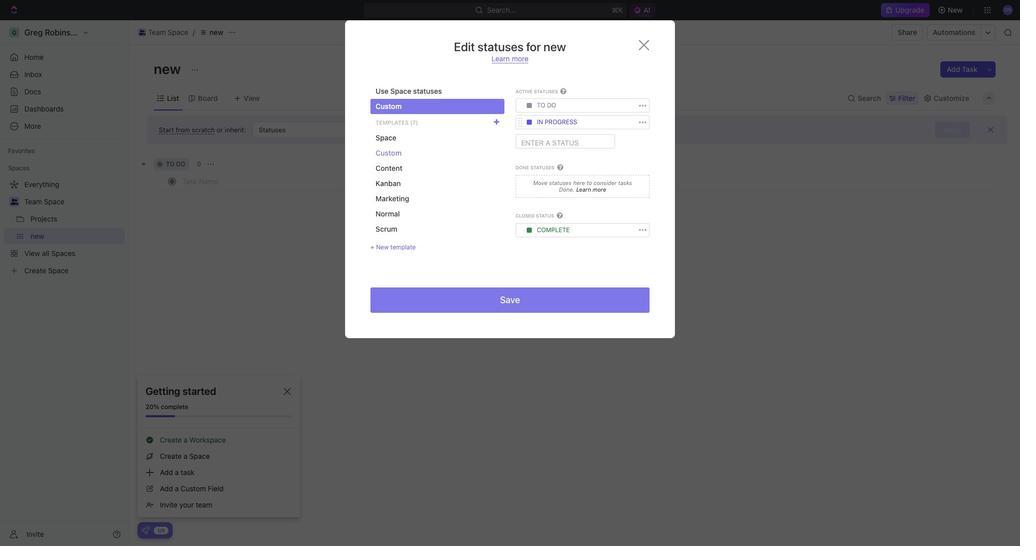 Task type: describe. For each thing, give the bounding box(es) containing it.
1/5
[[157, 528, 165, 534]]

more inside edit statuses for new learn more
[[512, 54, 529, 63]]

1 horizontal spatial team space link
[[136, 26, 191, 39]]

favorites button
[[4, 145, 39, 157]]

search...
[[487, 6, 516, 14]]

dropdown menu image for in progress
[[527, 120, 532, 125]]

a for task
[[175, 469, 179, 477]]

done
[[516, 165, 529, 171]]

home
[[24, 53, 44, 61]]

templates
[[376, 119, 409, 126]]

create a space
[[160, 452, 210, 461]]

Task Name text field
[[182, 173, 479, 189]]

0 vertical spatial team space
[[148, 28, 188, 37]]

for
[[526, 40, 541, 54]]

save
[[500, 295, 520, 306]]

consider
[[594, 180, 617, 186]]

1 horizontal spatial new
[[210, 28, 223, 37]]

normal
[[376, 210, 400, 218]]

customize
[[934, 94, 970, 102]]

+ new template
[[371, 244, 416, 251]]

0 horizontal spatial to do
[[166, 160, 185, 168]]

(7)
[[410, 119, 418, 126]]

team inside sidebar navigation
[[24, 198, 42, 206]]

or
[[217, 126, 223, 134]]

start from scratch link
[[159, 126, 215, 134]]

favorites
[[8, 147, 35, 155]]

share
[[898, 28, 918, 37]]

a for workspace
[[184, 436, 188, 445]]

from
[[176, 126, 190, 134]]

user group image inside sidebar navigation
[[10, 199, 18, 205]]

field
[[208, 485, 224, 494]]

move statuses here to consider tasks done.
[[533, 180, 632, 193]]

new button
[[934, 2, 969, 18]]

scratch
[[192, 126, 215, 134]]

add for add a custom field
[[160, 485, 173, 494]]

complete
[[161, 404, 188, 411]]

kanban
[[376, 179, 401, 188]]

use
[[376, 87, 389, 95]]

inbox link
[[4, 67, 125, 83]]

0 vertical spatial learn more link
[[492, 54, 529, 63]]

to do inside edit statuses for new "dialog"
[[537, 102, 556, 109]]

add a task
[[160, 469, 194, 477]]

onboarding checklist button image
[[142, 527, 150, 535]]

onboarding checklist button element
[[142, 527, 150, 535]]

home link
[[4, 49, 125, 65]]

complete
[[537, 226, 570, 234]]

active statuses
[[516, 89, 558, 94]]

docs
[[24, 87, 41, 96]]

templates (7)
[[376, 119, 418, 126]]

docs link
[[4, 84, 125, 100]]

upgrade
[[896, 6, 925, 14]]

here
[[573, 180, 585, 186]]

closed status
[[516, 213, 554, 219]]

scrum
[[376, 225, 397, 234]]

new link
[[197, 26, 226, 39]]

statuses up (7)
[[413, 87, 442, 95]]

statuses for move
[[549, 180, 572, 186]]

board link
[[196, 91, 218, 105]]

invite for invite your team
[[160, 501, 178, 510]]

add task
[[947, 65, 978, 74]]

invite for invite
[[26, 530, 44, 539]]

do inside edit statuses for new "dialog"
[[547, 102, 556, 109]]

getting
[[146, 386, 180, 398]]

start
[[159, 126, 174, 134]]

⌘k
[[612, 6, 623, 14]]

task
[[962, 65, 978, 74]]

create a workspace
[[160, 436, 226, 445]]

in
[[537, 118, 543, 126]]

started
[[183, 386, 216, 398]]

learn inside edit statuses for new learn more
[[492, 54, 510, 63]]

search button
[[845, 91, 885, 105]]

team
[[196, 501, 212, 510]]

custom for space
[[376, 149, 402, 157]]

dashboards
[[24, 105, 64, 113]]

a for space
[[184, 452, 188, 461]]

custom for use space statuses
[[376, 102, 402, 111]]

closed
[[516, 213, 535, 219]]

workspace
[[189, 436, 226, 445]]

to inside move statuses here to consider tasks done.
[[587, 180, 592, 186]]

Enter a status text field
[[521, 135, 610, 149]]

getting started
[[146, 386, 216, 398]]

0
[[197, 160, 201, 168]]

user group image inside the team space link
[[139, 30, 145, 35]]

dropdown menu image for to do
[[527, 103, 532, 108]]



Task type: vqa. For each thing, say whether or not it's contained in the screenshot.
checklist (0/0)
no



Task type: locate. For each thing, give the bounding box(es) containing it.
20%
[[146, 404, 159, 411]]

marketing
[[376, 194, 409, 203]]

1 horizontal spatial user group image
[[139, 30, 145, 35]]

0 horizontal spatial user group image
[[10, 199, 18, 205]]

tasks
[[619, 180, 632, 186]]

spaces
[[8, 165, 30, 172]]

learn more link down for
[[492, 54, 529, 63]]

inherit:
[[225, 126, 246, 134]]

/
[[193, 28, 195, 37]]

progress
[[545, 118, 578, 126]]

1 vertical spatial invite
[[26, 530, 44, 539]]

list link
[[165, 91, 179, 105]]

1 vertical spatial more
[[593, 187, 607, 193]]

1 horizontal spatial learn more link
[[575, 187, 607, 193]]

add
[[947, 65, 961, 74], [160, 469, 173, 477], [160, 485, 173, 494]]

new inside edit statuses for new learn more
[[544, 40, 566, 54]]

1 vertical spatial dropdown menu image
[[527, 120, 532, 125]]

create up add a task
[[160, 452, 182, 461]]

add a custom field
[[160, 485, 224, 494]]

team space link
[[136, 26, 191, 39], [24, 194, 123, 210]]

dropdown menu image down active
[[527, 103, 532, 108]]

0 vertical spatial new
[[948, 6, 963, 14]]

new up automations
[[948, 6, 963, 14]]

search
[[858, 94, 881, 102]]

to up learn more
[[587, 180, 592, 186]]

board
[[198, 94, 218, 102]]

space inside sidebar navigation
[[44, 198, 64, 206]]

active
[[516, 89, 533, 94]]

+
[[371, 244, 374, 251]]

new right +
[[376, 244, 389, 251]]

done.
[[559, 187, 575, 193]]

1 horizontal spatial to
[[537, 102, 546, 109]]

custom down task
[[181, 485, 206, 494]]

2 horizontal spatial new
[[544, 40, 566, 54]]

more down for
[[512, 54, 529, 63]]

1 vertical spatial user group image
[[10, 199, 18, 205]]

0 horizontal spatial team
[[24, 198, 42, 206]]

statuses for edit
[[478, 40, 524, 54]]

0 vertical spatial to do
[[537, 102, 556, 109]]

custom up content
[[376, 149, 402, 157]]

1 horizontal spatial do
[[547, 102, 556, 109]]

to left "0" at the top left of the page
[[166, 160, 175, 168]]

1 horizontal spatial invite
[[160, 501, 178, 510]]

team space down spaces
[[24, 198, 64, 206]]

new
[[948, 6, 963, 14], [376, 244, 389, 251]]

sidebar navigation
[[0, 20, 129, 547]]

2 vertical spatial new
[[154, 60, 184, 77]]

edit statuses for new learn more
[[454, 40, 566, 63]]

dashboards link
[[4, 101, 125, 117]]

0 vertical spatial custom
[[376, 102, 402, 111]]

0 vertical spatial do
[[547, 102, 556, 109]]

add task button
[[941, 61, 984, 78]]

more down consider on the right of page
[[593, 187, 607, 193]]

0 horizontal spatial team space
[[24, 198, 64, 206]]

0 vertical spatial invite
[[160, 501, 178, 510]]

custom
[[376, 102, 402, 111], [376, 149, 402, 157], [181, 485, 206, 494]]

share button
[[892, 24, 924, 41]]

learn more link down here
[[575, 187, 607, 193]]

0 vertical spatial user group image
[[139, 30, 145, 35]]

close image
[[284, 388, 291, 396]]

start from scratch or inherit:
[[159, 126, 246, 134]]

dropdown menu image left in at the top right
[[527, 120, 532, 125]]

statuses inside move statuses here to consider tasks done.
[[549, 180, 572, 186]]

0 horizontal spatial new
[[376, 244, 389, 251]]

create
[[160, 436, 182, 445], [160, 452, 182, 461]]

a
[[184, 436, 188, 445], [184, 452, 188, 461], [175, 469, 179, 477], [175, 485, 179, 494]]

team
[[148, 28, 166, 37], [24, 198, 42, 206]]

save button
[[371, 288, 650, 313]]

team down spaces
[[24, 198, 42, 206]]

new inside button
[[948, 6, 963, 14]]

2 create from the top
[[160, 452, 182, 461]]

0 horizontal spatial do
[[176, 160, 185, 168]]

learn down search...
[[492, 54, 510, 63]]

0 horizontal spatial more
[[512, 54, 529, 63]]

invite inside sidebar navigation
[[26, 530, 44, 539]]

statuses for done
[[531, 165, 555, 171]]

statuses
[[478, 40, 524, 54], [413, 87, 442, 95], [534, 89, 558, 94], [531, 165, 555, 171], [549, 180, 572, 186]]

2 horizontal spatial to
[[587, 180, 592, 186]]

0 horizontal spatial invite
[[26, 530, 44, 539]]

create for create a workspace
[[160, 436, 182, 445]]

1 vertical spatial add
[[160, 469, 173, 477]]

0 vertical spatial new
[[210, 28, 223, 37]]

2 vertical spatial to
[[587, 180, 592, 186]]

edit
[[454, 40, 475, 54]]

team left /
[[148, 28, 166, 37]]

upgrade link
[[882, 3, 930, 17]]

1 dropdown menu image from the top
[[527, 103, 532, 108]]

0 vertical spatial to
[[537, 102, 546, 109]]

1 vertical spatial create
[[160, 452, 182, 461]]

your
[[180, 501, 194, 510]]

1 vertical spatial team space
[[24, 198, 64, 206]]

custom up templates
[[376, 102, 402, 111]]

invite your team
[[160, 501, 212, 510]]

automations
[[933, 28, 976, 37]]

0 vertical spatial create
[[160, 436, 182, 445]]

1 vertical spatial team space link
[[24, 194, 123, 210]]

statuses right active
[[534, 89, 558, 94]]

20% complete
[[146, 404, 188, 411]]

2 vertical spatial add
[[160, 485, 173, 494]]

1 vertical spatial learn more link
[[575, 187, 607, 193]]

move
[[533, 180, 548, 186]]

a down add a task
[[175, 485, 179, 494]]

1 horizontal spatial team space
[[148, 28, 188, 37]]

statuses up move
[[531, 165, 555, 171]]

do up in progress
[[547, 102, 556, 109]]

to down active statuses
[[537, 102, 546, 109]]

status
[[536, 213, 554, 219]]

template
[[391, 244, 416, 251]]

user group image
[[139, 30, 145, 35], [10, 199, 18, 205]]

a up create a space
[[184, 436, 188, 445]]

new right for
[[544, 40, 566, 54]]

statuses left for
[[478, 40, 524, 54]]

1 horizontal spatial team
[[148, 28, 166, 37]]

0 vertical spatial team
[[148, 28, 166, 37]]

space
[[168, 28, 188, 37], [391, 87, 412, 95], [376, 134, 397, 142], [44, 198, 64, 206], [189, 452, 210, 461]]

1 horizontal spatial new
[[948, 6, 963, 14]]

done statuses
[[516, 165, 555, 171]]

add inside button
[[947, 65, 961, 74]]

0 horizontal spatial team space link
[[24, 194, 123, 210]]

edit statuses for new dialog
[[345, 20, 675, 339]]

to
[[537, 102, 546, 109], [166, 160, 175, 168], [587, 180, 592, 186]]

0 horizontal spatial learn more link
[[492, 54, 529, 63]]

0 vertical spatial add
[[947, 65, 961, 74]]

more
[[512, 54, 529, 63], [593, 187, 607, 193]]

statuses for active
[[534, 89, 558, 94]]

to do
[[537, 102, 556, 109], [166, 160, 185, 168]]

automations button
[[928, 25, 981, 40]]

create for create a space
[[160, 452, 182, 461]]

0 vertical spatial team space link
[[136, 26, 191, 39]]

1 vertical spatial to
[[166, 160, 175, 168]]

1 horizontal spatial learn
[[576, 187, 591, 193]]

customize button
[[921, 91, 973, 105]]

new right /
[[210, 28, 223, 37]]

1 vertical spatial do
[[176, 160, 185, 168]]

new up list
[[154, 60, 184, 77]]

1 vertical spatial custom
[[376, 149, 402, 157]]

a up task
[[184, 452, 188, 461]]

0 vertical spatial learn
[[492, 54, 510, 63]]

statuses inside edit statuses for new learn more
[[478, 40, 524, 54]]

inbox
[[24, 70, 42, 79]]

create up create a space
[[160, 436, 182, 445]]

new
[[210, 28, 223, 37], [544, 40, 566, 54], [154, 60, 184, 77]]

list
[[167, 94, 179, 102]]

learn
[[492, 54, 510, 63], [576, 187, 591, 193]]

learn more link
[[492, 54, 529, 63], [575, 187, 607, 193]]

add for add task
[[947, 65, 961, 74]]

0 vertical spatial more
[[512, 54, 529, 63]]

1 vertical spatial new
[[376, 244, 389, 251]]

new inside "dialog"
[[376, 244, 389, 251]]

team space
[[148, 28, 188, 37], [24, 198, 64, 206]]

learn down here
[[576, 187, 591, 193]]

use space statuses
[[376, 87, 442, 95]]

2 vertical spatial custom
[[181, 485, 206, 494]]

task
[[181, 469, 194, 477]]

2 dropdown menu image from the top
[[527, 120, 532, 125]]

1 vertical spatial team
[[24, 198, 42, 206]]

a for custom
[[175, 485, 179, 494]]

team space inside sidebar navigation
[[24, 198, 64, 206]]

1 vertical spatial learn
[[576, 187, 591, 193]]

learn more
[[575, 187, 607, 193]]

content
[[376, 164, 403, 173]]

0 horizontal spatial learn
[[492, 54, 510, 63]]

to do left "0" at the top left of the page
[[166, 160, 185, 168]]

1 create from the top
[[160, 436, 182, 445]]

in progress
[[537, 118, 578, 126]]

team space left /
[[148, 28, 188, 37]]

0 vertical spatial dropdown menu image
[[527, 103, 532, 108]]

to do down active statuses
[[537, 102, 556, 109]]

do left "0" at the top left of the page
[[176, 160, 185, 168]]

0 horizontal spatial to
[[166, 160, 175, 168]]

1 vertical spatial to do
[[166, 160, 185, 168]]

statuses up done.
[[549, 180, 572, 186]]

1 horizontal spatial more
[[593, 187, 607, 193]]

0 horizontal spatial new
[[154, 60, 184, 77]]

a left task
[[175, 469, 179, 477]]

1 horizontal spatial to do
[[537, 102, 556, 109]]

add for add a task
[[160, 469, 173, 477]]

dropdown menu image
[[527, 103, 532, 108], [527, 120, 532, 125]]

1 vertical spatial new
[[544, 40, 566, 54]]



